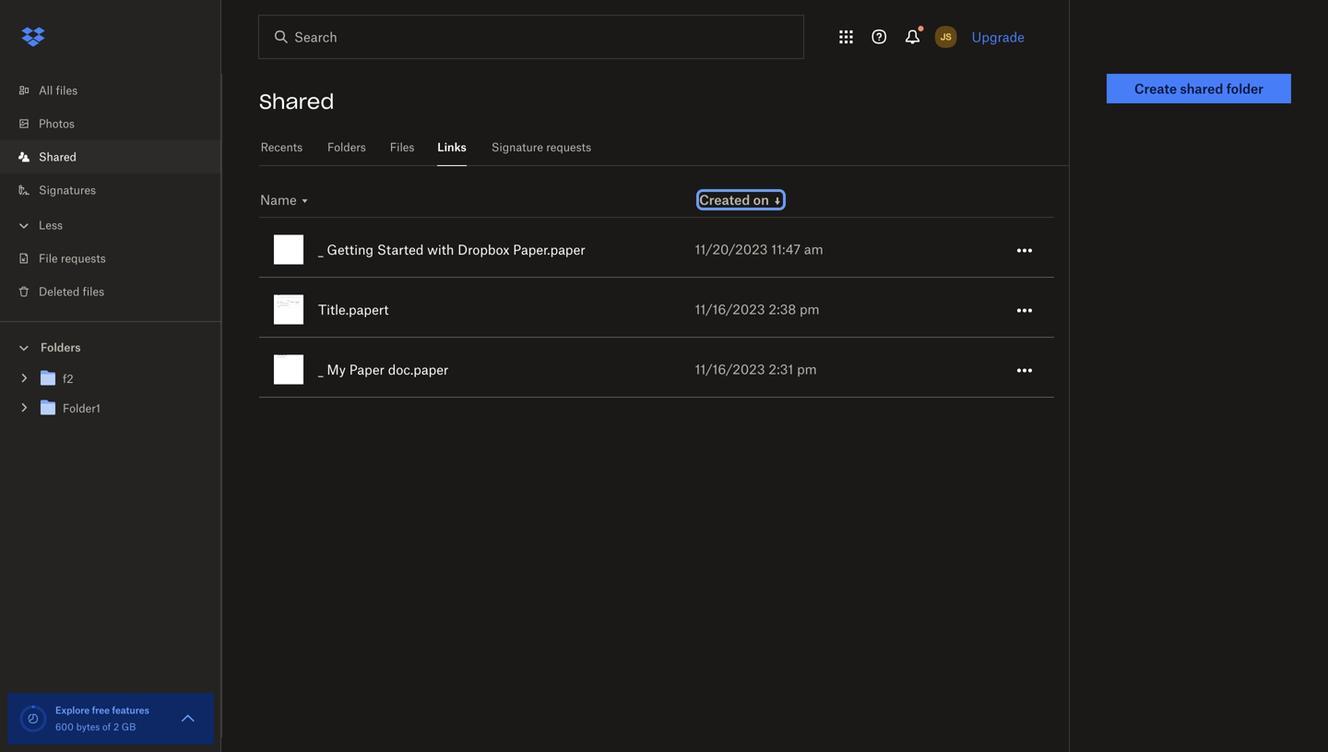 Task type: describe. For each thing, give the bounding box(es) containing it.
_ for _ getting started with dropbox paper.paper
[[318, 242, 323, 258]]

photos
[[39, 117, 75, 131]]

_ for _ my paper doc.paper
[[318, 362, 323, 378]]

11/16/2023 2:38 pm
[[695, 301, 820, 317]]

signatures
[[39, 183, 96, 197]]

more actions image for 11/20/2023 11:47 am
[[1014, 240, 1036, 262]]

signatures link
[[15, 173, 221, 207]]

all files link
[[15, 74, 221, 107]]

with
[[427, 242, 454, 258]]

paper.paper
[[513, 242, 586, 258]]

more actions image for 11/16/2023 2:31 pm
[[1014, 360, 1036, 382]]

11/20/2023
[[695, 241, 768, 257]]

files link
[[390, 129, 415, 163]]

on
[[754, 192, 769, 208]]

shared link
[[15, 140, 221, 173]]

group containing f2
[[0, 360, 221, 437]]

folder1 link
[[37, 396, 207, 421]]

started
[[377, 242, 424, 258]]

11:47
[[772, 241, 801, 257]]

name button
[[260, 192, 311, 209]]

_ getting started with dropbox paper.paper link
[[274, 219, 695, 279]]

files
[[390, 140, 415, 154]]

f2 link
[[37, 367, 207, 392]]

2
[[113, 721, 119, 733]]

deleted
[[39, 285, 80, 299]]

create
[[1135, 81, 1178, 96]]

_ my paper doc.paper image
[[274, 355, 304, 385]]

file requests link
[[15, 242, 221, 275]]

more actions image
[[1014, 300, 1036, 322]]

signature
[[492, 140, 543, 154]]

folder1
[[63, 401, 101, 415]]

created
[[700, 192, 750, 208]]

created on
[[700, 192, 769, 208]]

deleted files
[[39, 285, 104, 299]]

file
[[39, 251, 58, 265]]

pm for 11/16/2023 2:38 pm
[[800, 301, 820, 317]]

am
[[805, 241, 824, 257]]

links
[[438, 140, 467, 154]]

600
[[55, 721, 74, 733]]

title.papert image
[[274, 295, 304, 325]]

pm for 11/16/2023 2:31 pm
[[797, 361, 817, 377]]

recents link
[[259, 129, 304, 163]]

created on button
[[700, 192, 783, 209]]

template stateless image
[[772, 195, 783, 206]]

create shared folder button
[[1107, 74, 1292, 103]]

dropbox image
[[15, 18, 52, 55]]

list containing all files
[[0, 63, 221, 321]]

shared inside list item
[[39, 150, 77, 164]]

title.papert
[[318, 302, 389, 318]]

links link
[[437, 129, 467, 163]]

11/16/2023 2:31 pm
[[695, 361, 817, 377]]

_ my paper doc.paper
[[318, 362, 449, 378]]

doc.paper
[[388, 362, 449, 378]]

Search in folder "Dropbox" text field
[[294, 27, 766, 47]]

all files
[[39, 84, 78, 97]]



Task type: locate. For each thing, give the bounding box(es) containing it.
11/16/2023 for 11/16/2023 2:31 pm
[[695, 361, 765, 377]]

1 horizontal spatial files
[[83, 285, 104, 299]]

more actions image
[[1014, 240, 1036, 262], [1014, 360, 1036, 382]]

less image
[[15, 216, 33, 235]]

tab list
[[259, 129, 1069, 166]]

0 vertical spatial 11/16/2023
[[695, 301, 765, 317]]

11/16/2023 left 2:38
[[695, 301, 765, 317]]

files for all files
[[56, 84, 78, 97]]

0 vertical spatial shared
[[259, 89, 334, 114]]

2 11/16/2023 from the top
[[695, 361, 765, 377]]

features
[[112, 705, 149, 716]]

files inside 'link'
[[56, 84, 78, 97]]

signature requests
[[492, 140, 592, 154]]

list
[[0, 63, 221, 321]]

1 horizontal spatial shared
[[259, 89, 334, 114]]

requests
[[546, 140, 592, 154], [61, 251, 106, 265]]

folders left 'files'
[[328, 140, 366, 154]]

1 vertical spatial folders
[[41, 340, 81, 354]]

js
[[941, 31, 952, 42]]

bytes
[[76, 721, 100, 733]]

0 horizontal spatial shared
[[39, 150, 77, 164]]

my
[[327, 362, 346, 378]]

all
[[39, 84, 53, 97]]

1 horizontal spatial requests
[[546, 140, 592, 154]]

_
[[318, 242, 323, 258], [318, 362, 323, 378]]

folder
[[1227, 81, 1264, 96]]

f2
[[63, 372, 74, 386]]

shared up recents 'link'
[[259, 89, 334, 114]]

free
[[92, 705, 110, 716]]

1 vertical spatial files
[[83, 285, 104, 299]]

shared list item
[[0, 140, 221, 173]]

files
[[56, 84, 78, 97], [83, 285, 104, 299]]

explore
[[55, 705, 90, 716]]

shared
[[1181, 81, 1224, 96]]

0 horizontal spatial files
[[56, 84, 78, 97]]

1 vertical spatial 11/16/2023
[[695, 361, 765, 377]]

name
[[260, 192, 297, 208]]

1 horizontal spatial folders
[[328, 140, 366, 154]]

requests for file requests
[[61, 251, 106, 265]]

files right deleted
[[83, 285, 104, 299]]

requests for signature requests
[[546, 140, 592, 154]]

getting
[[327, 242, 374, 258]]

11/16/2023
[[695, 301, 765, 317], [695, 361, 765, 377]]

1 vertical spatial shared
[[39, 150, 77, 164]]

0 horizontal spatial folders
[[41, 340, 81, 354]]

photos link
[[15, 107, 221, 140]]

0 vertical spatial pm
[[800, 301, 820, 317]]

0 vertical spatial requests
[[546, 140, 592, 154]]

_ left 'getting'
[[318, 242, 323, 258]]

11/16/2023 left 2:31
[[695, 361, 765, 377]]

folders button
[[0, 333, 221, 360]]

2 _ from the top
[[318, 362, 323, 378]]

1 vertical spatial _
[[318, 362, 323, 378]]

dropbox
[[458, 242, 510, 258]]

11/20/2023 11:47 am
[[695, 241, 824, 257]]

shared
[[259, 89, 334, 114], [39, 150, 77, 164]]

folders inside the folders link
[[328, 140, 366, 154]]

tab list containing recents
[[259, 129, 1069, 166]]

1 vertical spatial pm
[[797, 361, 817, 377]]

_ getting started with dropbox paper.paper
[[318, 242, 586, 258]]

_ getting started with dropbox paper.paper image
[[274, 235, 304, 265]]

template stateless image
[[300, 195, 311, 207]]

0 vertical spatial more actions image
[[1014, 240, 1036, 262]]

recents
[[261, 140, 303, 154]]

1 vertical spatial more actions image
[[1014, 360, 1036, 382]]

0 vertical spatial files
[[56, 84, 78, 97]]

explore free features 600 bytes of 2 gb
[[55, 705, 149, 733]]

pm
[[800, 301, 820, 317], [797, 361, 817, 377]]

quota usage element
[[18, 704, 48, 734]]

upgrade link
[[972, 29, 1025, 45]]

1 _ from the top
[[318, 242, 323, 258]]

files for deleted files
[[83, 285, 104, 299]]

_ left my at the left of page
[[318, 362, 323, 378]]

js button
[[932, 22, 961, 52]]

2:38
[[769, 301, 796, 317]]

1 11/16/2023 from the top
[[695, 301, 765, 317]]

files right all on the top left of the page
[[56, 84, 78, 97]]

gb
[[122, 721, 136, 733]]

upgrade
[[972, 29, 1025, 45]]

0 horizontal spatial requests
[[61, 251, 106, 265]]

_ my paper doc.paper link
[[274, 339, 695, 399]]

more actions image up more actions image
[[1014, 240, 1036, 262]]

0 vertical spatial _
[[318, 242, 323, 258]]

paper
[[349, 362, 385, 378]]

title.papert link
[[274, 279, 695, 339]]

1 more actions image from the top
[[1014, 240, 1036, 262]]

2:31
[[769, 361, 794, 377]]

group
[[0, 360, 221, 437]]

requests right the signature
[[546, 140, 592, 154]]

folders up f2
[[41, 340, 81, 354]]

signature requests link
[[489, 129, 594, 163]]

2 more actions image from the top
[[1014, 360, 1036, 382]]

folders link
[[326, 129, 367, 163]]

1 vertical spatial requests
[[61, 251, 106, 265]]

pm right 2:38
[[800, 301, 820, 317]]

requests right file
[[61, 251, 106, 265]]

of
[[102, 721, 111, 733]]

deleted files link
[[15, 275, 221, 308]]

11/16/2023 for 11/16/2023 2:38 pm
[[695, 301, 765, 317]]

more actions image down more actions image
[[1014, 360, 1036, 382]]

pm right 2:31
[[797, 361, 817, 377]]

file requests
[[39, 251, 106, 265]]

create shared folder
[[1135, 81, 1264, 96]]

shared down photos at the left top
[[39, 150, 77, 164]]

requests inside tab list
[[546, 140, 592, 154]]

0 vertical spatial folders
[[328, 140, 366, 154]]

less
[[39, 218, 63, 232]]

folders inside folders button
[[41, 340, 81, 354]]

folders
[[328, 140, 366, 154], [41, 340, 81, 354]]



Task type: vqa. For each thing, say whether or not it's contained in the screenshot.
group
yes



